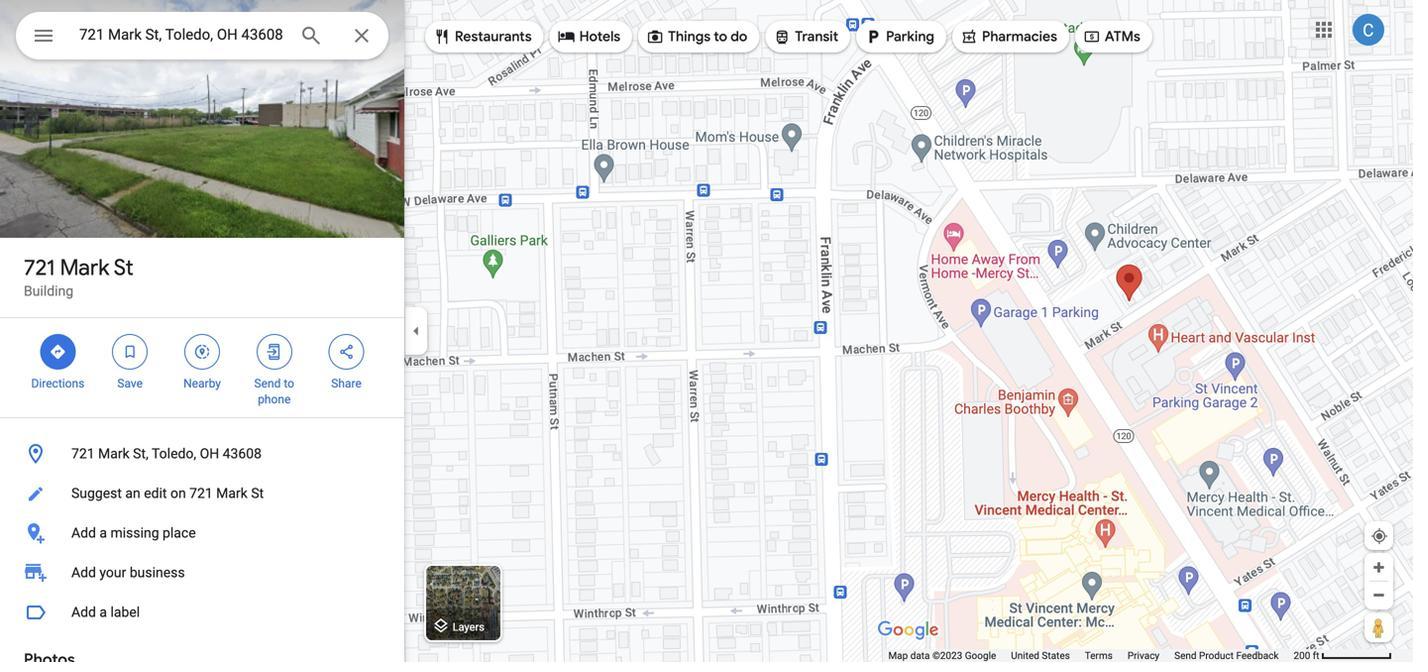 Task type: locate. For each thing, give the bounding box(es) containing it.
suggest an edit on 721 mark st button
[[0, 474, 405, 514]]

2 horizontal spatial 721
[[190, 485, 213, 502]]

0 vertical spatial send
[[254, 377, 281, 391]]


[[193, 341, 211, 363]]

to
[[714, 28, 728, 46], [284, 377, 295, 391]]

 atms
[[1084, 26, 1141, 48]]

none field inside '721 mark st, toledo, oh 43608' field
[[79, 23, 284, 47]]

0 vertical spatial add
[[71, 525, 96, 541]]

 button
[[16, 12, 71, 63]]

feedback
[[1237, 650, 1280, 662]]

2 a from the top
[[100, 604, 107, 621]]

mark inside 721 mark st building
[[60, 254, 109, 282]]

building
[[24, 283, 73, 299]]

 hotels
[[558, 26, 621, 48]]

0 vertical spatial to
[[714, 28, 728, 46]]

 pharmacies
[[961, 26, 1058, 48]]

1 vertical spatial add
[[71, 565, 96, 581]]

mark up building
[[60, 254, 109, 282]]

add left your
[[71, 565, 96, 581]]

721 up building
[[24, 254, 55, 282]]

200 ft
[[1294, 650, 1320, 662]]

a left missing
[[100, 525, 107, 541]]

google account: cat marinescu  
(ecaterina.marinescu@adept.ai) image
[[1353, 14, 1385, 46]]

add inside button
[[71, 525, 96, 541]]

mark down 43608
[[216, 485, 248, 502]]

1 vertical spatial a
[[100, 604, 107, 621]]

mark
[[60, 254, 109, 282], [98, 446, 130, 462], [216, 485, 248, 502]]

0 vertical spatial 721
[[24, 254, 55, 282]]

united
[[1012, 650, 1040, 662]]

1 horizontal spatial 721
[[71, 446, 95, 462]]

0 vertical spatial st
[[114, 254, 134, 282]]


[[49, 341, 67, 363]]

mark left st,
[[98, 446, 130, 462]]

721 right on
[[190, 485, 213, 502]]

add a missing place
[[71, 525, 196, 541]]

footer containing map data ©2023 google
[[889, 649, 1294, 662]]

None field
[[79, 23, 284, 47]]

privacy
[[1128, 650, 1160, 662]]

1 horizontal spatial st
[[251, 485, 264, 502]]

st down 43608
[[251, 485, 264, 502]]

721 up suggest
[[71, 446, 95, 462]]

721
[[24, 254, 55, 282], [71, 446, 95, 462], [190, 485, 213, 502]]

st inside 721 mark st building
[[114, 254, 134, 282]]

google
[[966, 650, 997, 662]]

add a label button
[[0, 593, 405, 633]]

721 mark st, toledo, oh 43608 button
[[0, 434, 405, 474]]

send inside send to phone
[[254, 377, 281, 391]]

2 vertical spatial 721
[[190, 485, 213, 502]]

a inside "button"
[[100, 604, 107, 621]]

a left the label
[[100, 604, 107, 621]]

to left do
[[714, 28, 728, 46]]

a inside button
[[100, 525, 107, 541]]

to inside send to phone
[[284, 377, 295, 391]]

1 vertical spatial 721
[[71, 446, 95, 462]]

1 vertical spatial send
[[1175, 650, 1197, 662]]

2 vertical spatial mark
[[216, 485, 248, 502]]

mark for st
[[60, 254, 109, 282]]


[[865, 26, 883, 48]]

a
[[100, 525, 107, 541], [100, 604, 107, 621]]

 transit
[[774, 26, 839, 48]]

0 vertical spatial a
[[100, 525, 107, 541]]


[[266, 341, 283, 363]]

0 horizontal spatial 721
[[24, 254, 55, 282]]

hotels
[[580, 28, 621, 46]]

1 vertical spatial to
[[284, 377, 295, 391]]

1 vertical spatial st
[[251, 485, 264, 502]]

0 horizontal spatial st
[[114, 254, 134, 282]]

721 Mark St, Toledo, OH 43608 field
[[16, 12, 389, 59]]

1 add from the top
[[71, 525, 96, 541]]

suggest an edit on 721 mark st
[[71, 485, 264, 502]]

send up phone
[[254, 377, 281, 391]]

1 horizontal spatial send
[[1175, 650, 1197, 662]]

 parking
[[865, 26, 935, 48]]

map data ©2023 google
[[889, 650, 997, 662]]

add your business
[[71, 565, 185, 581]]

0 horizontal spatial to
[[284, 377, 295, 391]]

st
[[114, 254, 134, 282], [251, 485, 264, 502]]

suggest
[[71, 485, 122, 502]]

1 vertical spatial mark
[[98, 446, 130, 462]]

place
[[163, 525, 196, 541]]

send
[[254, 377, 281, 391], [1175, 650, 1197, 662]]

0 vertical spatial mark
[[60, 254, 109, 282]]

toledo,
[[152, 446, 196, 462]]

add a missing place button
[[0, 514, 405, 553]]

edit
[[144, 485, 167, 502]]

721 mark st building
[[24, 254, 134, 299]]

add down suggest
[[71, 525, 96, 541]]

1 a from the top
[[100, 525, 107, 541]]

add left the label
[[71, 604, 96, 621]]

mark for st,
[[98, 446, 130, 462]]

send inside button
[[1175, 650, 1197, 662]]

send for send to phone
[[254, 377, 281, 391]]

add
[[71, 525, 96, 541], [71, 565, 96, 581], [71, 604, 96, 621]]

directions
[[31, 377, 85, 391]]

2 vertical spatial add
[[71, 604, 96, 621]]


[[433, 26, 451, 48]]

0 horizontal spatial send
[[254, 377, 281, 391]]

200
[[1294, 650, 1311, 662]]

st up 
[[114, 254, 134, 282]]

send to phone
[[254, 377, 295, 407]]

parking
[[887, 28, 935, 46]]

1 horizontal spatial to
[[714, 28, 728, 46]]

send for send product feedback
[[1175, 650, 1197, 662]]


[[961, 26, 979, 48]]


[[338, 341, 356, 363]]

footer
[[889, 649, 1294, 662]]

transit
[[796, 28, 839, 46]]

send left product
[[1175, 650, 1197, 662]]

to up phone
[[284, 377, 295, 391]]

a for missing
[[100, 525, 107, 541]]

 restaurants
[[433, 26, 532, 48]]

send product feedback button
[[1175, 649, 1280, 662]]


[[647, 26, 664, 48]]

zoom in image
[[1372, 560, 1387, 575]]

add inside "button"
[[71, 604, 96, 621]]

721 inside 721 mark st building
[[24, 254, 55, 282]]

united states
[[1012, 650, 1071, 662]]

united states button
[[1012, 649, 1071, 662]]

collapse side panel image
[[406, 320, 427, 342]]

3 add from the top
[[71, 604, 96, 621]]

2 add from the top
[[71, 565, 96, 581]]



Task type: describe. For each thing, give the bounding box(es) containing it.
business
[[130, 565, 185, 581]]

footer inside google maps element
[[889, 649, 1294, 662]]

atms
[[1106, 28, 1141, 46]]

an
[[125, 485, 141, 502]]

terms
[[1086, 650, 1113, 662]]

missing
[[111, 525, 159, 541]]

restaurants
[[455, 28, 532, 46]]

phone
[[258, 393, 291, 407]]

show street view coverage image
[[1365, 613, 1394, 643]]

nearby
[[184, 377, 221, 391]]

a for label
[[100, 604, 107, 621]]

oh
[[200, 446, 219, 462]]


[[774, 26, 792, 48]]

st inside button
[[251, 485, 264, 502]]

add for add your business
[[71, 565, 96, 581]]

 search field
[[16, 12, 389, 63]]


[[121, 341, 139, 363]]

add for add a missing place
[[71, 525, 96, 541]]

200 ft button
[[1294, 650, 1393, 662]]

add your business link
[[0, 553, 405, 593]]

pharmacies
[[983, 28, 1058, 46]]

terms button
[[1086, 649, 1113, 662]]

add for add a label
[[71, 604, 96, 621]]

st,
[[133, 446, 149, 462]]

add a label
[[71, 604, 140, 621]]

share
[[331, 377, 362, 391]]

label
[[111, 604, 140, 621]]

save
[[117, 377, 143, 391]]

actions for 721 mark st region
[[0, 318, 405, 417]]

ft
[[1314, 650, 1320, 662]]


[[1084, 26, 1102, 48]]

do
[[731, 28, 748, 46]]

layers
[[453, 621, 485, 633]]

google maps element
[[0, 0, 1414, 662]]

privacy button
[[1128, 649, 1160, 662]]

things
[[668, 28, 711, 46]]

send product feedback
[[1175, 650, 1280, 662]]

721 mark st, toledo, oh 43608
[[71, 446, 262, 462]]

721 for st
[[24, 254, 55, 282]]

 things to do
[[647, 26, 748, 48]]

your
[[100, 565, 126, 581]]

721 for st,
[[71, 446, 95, 462]]


[[32, 21, 56, 50]]

on
[[171, 485, 186, 502]]

43608
[[223, 446, 262, 462]]


[[558, 26, 576, 48]]

data
[[911, 650, 931, 662]]

states
[[1043, 650, 1071, 662]]

zoom out image
[[1372, 588, 1387, 603]]

721 mark st main content
[[0, 0, 405, 662]]

©2023
[[933, 650, 963, 662]]

show your location image
[[1371, 528, 1389, 545]]

product
[[1200, 650, 1234, 662]]

map
[[889, 650, 908, 662]]

to inside  things to do
[[714, 28, 728, 46]]



Task type: vqa. For each thing, say whether or not it's contained in the screenshot.


